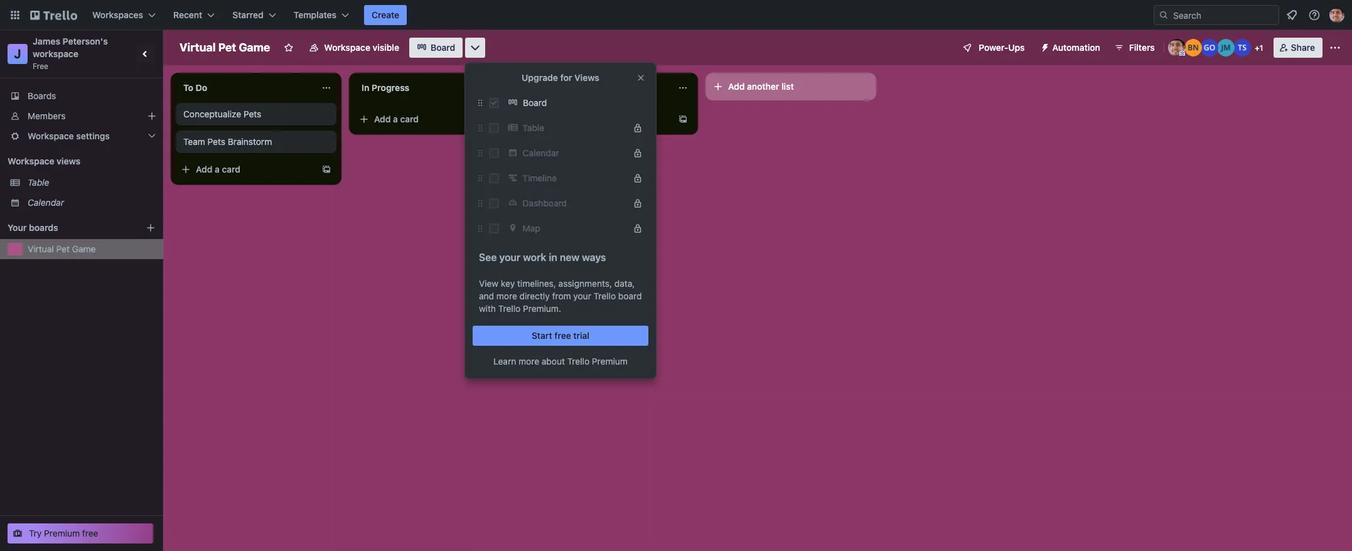 Task type: locate. For each thing, give the bounding box(es) containing it.
1 vertical spatial a
[[215, 164, 220, 175]]

0 horizontal spatial add
[[196, 164, 213, 175]]

1 horizontal spatial pets
[[244, 109, 261, 119]]

trello right about on the bottom left of the page
[[567, 356, 590, 367]]

0 vertical spatial add a card
[[374, 114, 419, 124]]

1 vertical spatial add
[[374, 114, 391, 124]]

0 vertical spatial table
[[523, 122, 544, 133]]

card
[[400, 114, 419, 124], [222, 164, 241, 175]]

0 vertical spatial a
[[393, 114, 398, 124]]

1 horizontal spatial card
[[400, 114, 419, 124]]

0 horizontal spatial board link
[[409, 38, 463, 58]]

workspace down members
[[28, 131, 74, 141]]

1 horizontal spatial add a card
[[374, 114, 419, 124]]

1 vertical spatial add a card button
[[176, 159, 316, 180]]

1 vertical spatial pets
[[208, 136, 225, 147]]

james peterson (jamespeterson93) image right open information menu icon
[[1330, 8, 1345, 23]]

virtual pet game inside board name text box
[[180, 41, 270, 54]]

share button
[[1274, 38, 1323, 58]]

1 horizontal spatial create from template… image
[[678, 114, 688, 124]]

a for progress
[[393, 114, 398, 124]]

card down "in progress" text field
[[400, 114, 419, 124]]

workspace for workspace settings
[[28, 131, 74, 141]]

pet down starred
[[218, 41, 236, 54]]

new
[[560, 252, 580, 263]]

starred button
[[225, 5, 284, 25]]

0 horizontal spatial virtual
[[28, 244, 54, 254]]

add a card button
[[354, 109, 495, 129], [176, 159, 316, 180]]

assignments,
[[559, 278, 612, 289]]

0 vertical spatial card
[[400, 114, 419, 124]]

j link
[[8, 44, 28, 64]]

peterson's
[[63, 36, 108, 46]]

1 vertical spatial card
[[222, 164, 241, 175]]

premium right try
[[44, 528, 80, 539]]

free inside button
[[82, 528, 98, 539]]

your
[[499, 252, 521, 263], [573, 291, 591, 301]]

create from template… image for in progress
[[500, 114, 510, 124]]

workspace settings
[[28, 131, 110, 141]]

board link left customize views icon
[[409, 38, 463, 58]]

1 horizontal spatial free
[[555, 330, 571, 341]]

0 horizontal spatial calendar
[[28, 197, 64, 208]]

create from template… image
[[321, 164, 332, 175]]

james peterson (jamespeterson93) image left gary orlando (garyorlando) image
[[1168, 39, 1186, 57]]

pets right team
[[208, 136, 225, 147]]

1 horizontal spatial virtual pet game
[[180, 41, 270, 54]]

workspace left visible
[[324, 42, 370, 53]]

table down done
[[523, 122, 544, 133]]

1 horizontal spatial add a card button
[[354, 109, 495, 129]]

workspace inside workspace visible button
[[324, 42, 370, 53]]

free right try
[[82, 528, 98, 539]]

0 vertical spatial add
[[728, 81, 745, 92]]

trello
[[594, 291, 616, 301], [498, 303, 521, 314], [567, 356, 590, 367]]

workspace views
[[8, 156, 80, 166]]

pets down the to do text box
[[244, 109, 261, 119]]

Done text field
[[532, 78, 671, 98]]

1 create from template… image from the left
[[500, 114, 510, 124]]

board link down for
[[504, 93, 649, 113]]

Search field
[[1169, 6, 1279, 24]]

0 vertical spatial more
[[497, 291, 517, 301]]

0 vertical spatial board
[[431, 42, 455, 53]]

learn more about trello premium link
[[494, 355, 628, 368]]

1 horizontal spatial your
[[573, 291, 591, 301]]

0 horizontal spatial card
[[222, 164, 241, 175]]

1 horizontal spatial pet
[[218, 41, 236, 54]]

create
[[372, 9, 399, 20]]

boards
[[29, 222, 58, 233]]

0 vertical spatial virtual pet game
[[180, 41, 270, 54]]

james peterson (jamespeterson93) image
[[1330, 8, 1345, 23], [1168, 39, 1186, 57]]

2 vertical spatial add
[[196, 164, 213, 175]]

virtual down 'boards' at the left top of the page
[[28, 244, 54, 254]]

1 horizontal spatial board link
[[504, 93, 649, 113]]

2 horizontal spatial add
[[728, 81, 745, 92]]

team
[[183, 136, 205, 147]]

power-
[[979, 42, 1009, 53]]

add a card for to do
[[196, 164, 241, 175]]

1 vertical spatial pet
[[56, 244, 70, 254]]

try
[[29, 528, 42, 539]]

0 horizontal spatial free
[[82, 528, 98, 539]]

0 vertical spatial add a card button
[[354, 109, 495, 129]]

trello right the with
[[498, 303, 521, 314]]

pet
[[218, 41, 236, 54], [56, 244, 70, 254]]

0 vertical spatial pet
[[218, 41, 236, 54]]

0 horizontal spatial board
[[431, 42, 455, 53]]

1 horizontal spatial game
[[239, 41, 270, 54]]

add down in progress
[[374, 114, 391, 124]]

game
[[239, 41, 270, 54], [72, 244, 96, 254]]

game down 'your boards with 1 items' element
[[72, 244, 96, 254]]

workspaces button
[[85, 5, 163, 25]]

trello down assignments,
[[594, 291, 616, 301]]

add
[[728, 81, 745, 92], [374, 114, 391, 124], [196, 164, 213, 175]]

board link
[[409, 38, 463, 58], [504, 93, 649, 113]]

1 horizontal spatial virtual
[[180, 41, 216, 54]]

2 create from template… image from the left
[[678, 114, 688, 124]]

a down team pets brainstorm
[[215, 164, 220, 175]]

virtual pet game
[[180, 41, 270, 54], [28, 244, 96, 254]]

add a card button for do
[[176, 159, 316, 180]]

automation button
[[1035, 38, 1108, 58]]

1 vertical spatial game
[[72, 244, 96, 254]]

0 horizontal spatial add a card button
[[176, 159, 316, 180]]

0 horizontal spatial more
[[497, 291, 517, 301]]

0 vertical spatial virtual
[[180, 41, 216, 54]]

game inside board name text box
[[239, 41, 270, 54]]

key
[[501, 278, 515, 289]]

1 vertical spatial trello
[[498, 303, 521, 314]]

1 horizontal spatial board
[[523, 97, 547, 108]]

0 horizontal spatial james peterson (jamespeterson93) image
[[1168, 39, 1186, 57]]

j
[[14, 46, 21, 61]]

members
[[28, 111, 66, 121]]

1 horizontal spatial premium
[[592, 356, 628, 367]]

data,
[[615, 278, 635, 289]]

0 vertical spatial game
[[239, 41, 270, 54]]

1 vertical spatial premium
[[44, 528, 80, 539]]

star or unstar board image
[[284, 43, 294, 53]]

1 vertical spatial table
[[28, 177, 49, 188]]

1 horizontal spatial add
[[374, 114, 391, 124]]

workspace inside workspace settings dropdown button
[[28, 131, 74, 141]]

virtual
[[180, 41, 216, 54], [28, 244, 54, 254]]

1 horizontal spatial calendar
[[523, 148, 559, 158]]

start free trial link
[[473, 326, 649, 346]]

1 vertical spatial board
[[523, 97, 547, 108]]

calendar up timeline
[[523, 148, 559, 158]]

create button
[[364, 5, 407, 25]]

2 vertical spatial trello
[[567, 356, 590, 367]]

board for the bottom board link
[[523, 97, 547, 108]]

0 vertical spatial workspace
[[324, 42, 370, 53]]

about
[[542, 356, 565, 367]]

board down done
[[523, 97, 547, 108]]

1 vertical spatial virtual pet game
[[28, 244, 96, 254]]

To Do text field
[[176, 78, 314, 98]]

0 horizontal spatial virtual pet game
[[28, 244, 96, 254]]

your down assignments,
[[573, 291, 591, 301]]

your
[[8, 222, 27, 233]]

game down starred dropdown button
[[239, 41, 270, 54]]

1 vertical spatial workspace
[[28, 131, 74, 141]]

your right see
[[499, 252, 521, 263]]

pet down 'your boards with 1 items' element
[[56, 244, 70, 254]]

workspaces
[[92, 9, 143, 20]]

add a card button down "in progress" text field
[[354, 109, 495, 129]]

free
[[555, 330, 571, 341], [82, 528, 98, 539]]

virtual pet game down 'your boards with 1 items' element
[[28, 244, 96, 254]]

1 vertical spatial more
[[519, 356, 539, 367]]

1 vertical spatial calendar
[[28, 197, 64, 208]]

more right learn on the bottom of page
[[519, 356, 539, 367]]

add left another on the top right of the page
[[728, 81, 745, 92]]

1 horizontal spatial james peterson (jamespeterson93) image
[[1330, 8, 1345, 23]]

workspace visible
[[324, 42, 399, 53]]

board left customize views icon
[[431, 42, 455, 53]]

board
[[431, 42, 455, 53], [523, 97, 547, 108]]

workspace left views
[[8, 156, 54, 166]]

sm image
[[1035, 38, 1053, 55]]

more down key
[[497, 291, 517, 301]]

search image
[[1159, 10, 1169, 20]]

1 horizontal spatial more
[[519, 356, 539, 367]]

0 horizontal spatial pets
[[208, 136, 225, 147]]

0 horizontal spatial table
[[28, 177, 49, 188]]

see
[[479, 252, 497, 263]]

virtual down "recent" dropdown button
[[180, 41, 216, 54]]

power-ups button
[[954, 38, 1033, 58]]

0 vertical spatial pets
[[244, 109, 261, 119]]

card down team pets brainstorm
[[222, 164, 241, 175]]

learn more about trello premium
[[494, 356, 628, 367]]

0 horizontal spatial a
[[215, 164, 220, 175]]

1 vertical spatial add a card
[[196, 164, 241, 175]]

virtual pet game down starred
[[180, 41, 270, 54]]

2 horizontal spatial trello
[[594, 291, 616, 301]]

1 horizontal spatial a
[[393, 114, 398, 124]]

table down workspace views
[[28, 177, 49, 188]]

a
[[393, 114, 398, 124], [215, 164, 220, 175]]

automation
[[1053, 42, 1100, 53]]

0 horizontal spatial pet
[[56, 244, 70, 254]]

virtual inside board name text box
[[180, 41, 216, 54]]

1 horizontal spatial trello
[[567, 356, 590, 367]]

0 vertical spatial james peterson (jamespeterson93) image
[[1330, 8, 1345, 23]]

tara schultz (taraschultz7) image
[[1234, 39, 1251, 57]]

add a card button down brainstorm
[[176, 159, 316, 180]]

add down team
[[196, 164, 213, 175]]

learn
[[494, 356, 516, 367]]

add a card down progress
[[374, 114, 419, 124]]

recent button
[[166, 5, 222, 25]]

1 vertical spatial your
[[573, 291, 591, 301]]

premium.
[[523, 303, 561, 314]]

add a card down team pets brainstorm
[[196, 164, 241, 175]]

1 vertical spatial free
[[82, 528, 98, 539]]

ups
[[1009, 42, 1025, 53]]

view
[[479, 278, 499, 289]]

do
[[196, 82, 207, 93]]

james peterson's workspace free
[[33, 36, 110, 71]]

add another list button
[[706, 73, 876, 100]]

0 vertical spatial your
[[499, 252, 521, 263]]

visible
[[373, 42, 399, 53]]

2 vertical spatial workspace
[[8, 156, 54, 166]]

a down progress
[[393, 114, 398, 124]]

0 vertical spatial calendar
[[523, 148, 559, 158]]

0 horizontal spatial premium
[[44, 528, 80, 539]]

free left trial
[[555, 330, 571, 341]]

0 horizontal spatial create from template… image
[[500, 114, 510, 124]]

primary element
[[0, 0, 1352, 30]]

calendar up 'boards' at the left top of the page
[[28, 197, 64, 208]]

workspace settings button
[[0, 126, 163, 146]]

create from template… image
[[500, 114, 510, 124], [678, 114, 688, 124]]

0 horizontal spatial add a card
[[196, 164, 241, 175]]

workspace
[[324, 42, 370, 53], [28, 131, 74, 141], [8, 156, 54, 166]]

pets
[[244, 109, 261, 119], [208, 136, 225, 147]]

timelines,
[[517, 278, 556, 289]]

premium down start free trial link
[[592, 356, 628, 367]]



Task type: vqa. For each thing, say whether or not it's contained in the screenshot.
That in the 'questions for next meeting: never again forget that important question you thought of in the showe'
no



Task type: describe. For each thing, give the bounding box(es) containing it.
ways
[[582, 252, 606, 263]]

card for in progress
[[400, 114, 419, 124]]

with
[[479, 303, 496, 314]]

conceptualize pets link
[[183, 108, 329, 121]]

1 vertical spatial board link
[[504, 93, 649, 113]]

upgrade for views
[[522, 72, 600, 83]]

your inside the view key timelines, assignments, data, and more directly from your trello board with trello premium.
[[573, 291, 591, 301]]

1 vertical spatial virtual
[[28, 244, 54, 254]]

virtual pet game link
[[28, 243, 156, 256]]

more inside learn more about trello premium link
[[519, 356, 539, 367]]

0 horizontal spatial your
[[499, 252, 521, 263]]

workspace
[[33, 48, 78, 59]]

team pets brainstorm link
[[183, 136, 329, 148]]

1 vertical spatial james peterson (jamespeterson93) image
[[1168, 39, 1186, 57]]

pets for conceptualize
[[244, 109, 261, 119]]

filters
[[1129, 42, 1155, 53]]

work
[[523, 252, 547, 263]]

workspace navigation collapse icon image
[[137, 45, 154, 63]]

pets for team
[[208, 136, 225, 147]]

add inside button
[[728, 81, 745, 92]]

1
[[1260, 43, 1264, 53]]

table link
[[28, 176, 156, 189]]

workspace for workspace views
[[8, 156, 54, 166]]

conceptualize pets
[[183, 109, 261, 119]]

card for to do
[[222, 164, 241, 175]]

workspace visible button
[[302, 38, 407, 58]]

james
[[33, 36, 60, 46]]

dashboard
[[523, 198, 567, 208]]

recent
[[173, 9, 202, 20]]

add for in progress
[[374, 114, 391, 124]]

show menu image
[[1329, 41, 1342, 54]]

conceptualize
[[183, 109, 241, 119]]

boards
[[28, 90, 56, 101]]

add for to do
[[196, 164, 213, 175]]

to do
[[183, 82, 207, 93]]

starred
[[232, 9, 264, 20]]

In Progress text field
[[354, 78, 492, 98]]

templates button
[[286, 5, 357, 25]]

add a card button for progress
[[354, 109, 495, 129]]

start free trial
[[532, 330, 590, 341]]

filters button
[[1111, 38, 1159, 58]]

customize views image
[[469, 41, 482, 54]]

your boards
[[8, 222, 58, 233]]

Board name text field
[[173, 38, 276, 58]]

open information menu image
[[1308, 9, 1321, 21]]

see your work in new ways
[[479, 252, 606, 263]]

+ 1
[[1255, 43, 1264, 53]]

board
[[618, 291, 642, 301]]

add a card for in progress
[[374, 114, 419, 124]]

your boards with 1 items element
[[8, 220, 127, 235]]

another
[[747, 81, 779, 92]]

0 vertical spatial trello
[[594, 291, 616, 301]]

for
[[560, 72, 572, 83]]

team pets brainstorm
[[183, 136, 272, 147]]

gary orlando (garyorlando) image
[[1201, 39, 1218, 57]]

calendar link
[[28, 197, 156, 209]]

share
[[1291, 42, 1315, 53]]

done
[[540, 82, 562, 93]]

and
[[479, 291, 494, 301]]

in
[[549, 252, 557, 263]]

0 vertical spatial premium
[[592, 356, 628, 367]]

power-ups
[[979, 42, 1025, 53]]

+
[[1255, 43, 1260, 53]]

list
[[782, 81, 794, 92]]

james peterson's workspace link
[[33, 36, 110, 59]]

0 vertical spatial free
[[555, 330, 571, 341]]

create from template… image for done
[[678, 114, 688, 124]]

timeline
[[523, 173, 557, 183]]

james peterson (jamespeterson93) image inside primary element
[[1330, 8, 1345, 23]]

workspace for workspace visible
[[324, 42, 370, 53]]

to
[[183, 82, 193, 93]]

jeremy miller (jeremymiller198) image
[[1217, 39, 1235, 57]]

views
[[57, 156, 80, 166]]

free
[[33, 62, 48, 71]]

pet inside board name text box
[[218, 41, 236, 54]]

add another list
[[728, 81, 794, 92]]

0 horizontal spatial game
[[72, 244, 96, 254]]

1 horizontal spatial table
[[523, 122, 544, 133]]

board for the top board link
[[431, 42, 455, 53]]

members link
[[0, 106, 163, 126]]

0 notifications image
[[1285, 8, 1300, 23]]

in
[[362, 82, 369, 93]]

settings
[[76, 131, 110, 141]]

premium inside button
[[44, 528, 80, 539]]

upgrade
[[522, 72, 558, 83]]

a for do
[[215, 164, 220, 175]]

boards link
[[0, 86, 163, 106]]

views
[[574, 72, 600, 83]]

add board image
[[146, 223, 156, 233]]

try premium free
[[29, 528, 98, 539]]

start
[[532, 330, 552, 341]]

from
[[552, 291, 571, 301]]

this member is an admin of this board. image
[[1180, 51, 1185, 57]]

map
[[523, 223, 540, 234]]

back to home image
[[30, 5, 77, 25]]

0 vertical spatial board link
[[409, 38, 463, 58]]

brainstorm
[[228, 136, 272, 147]]

directly
[[520, 291, 550, 301]]

0 horizontal spatial trello
[[498, 303, 521, 314]]

templates
[[294, 9, 337, 20]]

trial
[[574, 330, 590, 341]]

view key timelines, assignments, data, and more directly from your trello board with trello premium.
[[479, 278, 642, 314]]

more inside the view key timelines, assignments, data, and more directly from your trello board with trello premium.
[[497, 291, 517, 301]]

close popover image
[[636, 73, 646, 83]]

in progress
[[362, 82, 410, 93]]

ben nelson (bennelson96) image
[[1185, 39, 1202, 57]]



